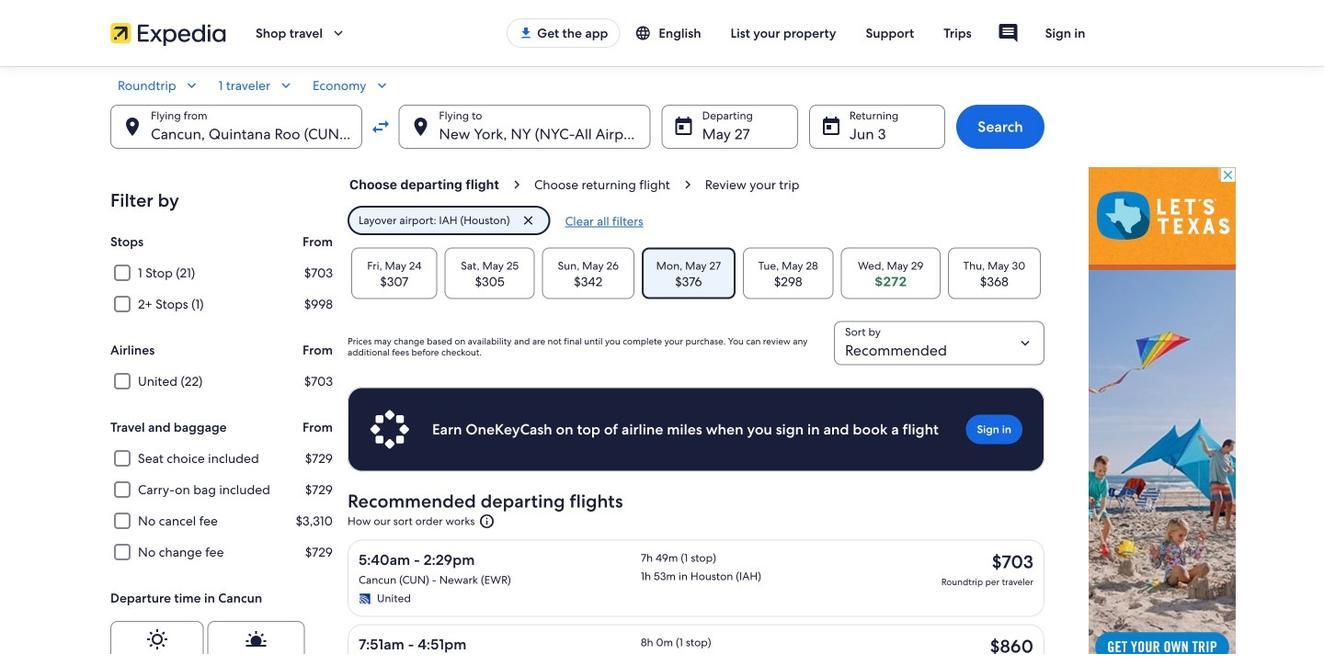 Task type: describe. For each thing, give the bounding box(es) containing it.
1 xsmall image from the left
[[146, 629, 168, 651]]



Task type: locate. For each thing, give the bounding box(es) containing it.
1 horizontal spatial xsmall image
[[245, 629, 267, 651]]

trailing image
[[330, 25, 347, 41]]

2 xsmall image from the left
[[245, 629, 267, 651]]

step 1 of 3. choose departing flight. current page, choose departing flight element
[[348, 177, 532, 195]]

tab list
[[348, 248, 1045, 299]]

communication center icon image
[[998, 22, 1020, 44]]

list
[[348, 487, 1045, 655]]

0 horizontal spatial xsmall image
[[146, 629, 168, 651]]

step 2 of 3. choose returning flight, choose returning flight element
[[532, 177, 703, 195]]

swap origin and destination image
[[370, 116, 392, 138]]

download the app button image
[[519, 26, 534, 40]]

small image
[[635, 25, 659, 41], [184, 77, 200, 94], [278, 77, 294, 94], [374, 77, 390, 94]]

expedia logo image
[[110, 20, 226, 46]]

None search field
[[110, 77, 1045, 149]]

theme default image
[[479, 514, 495, 530]]

xsmall image
[[146, 629, 168, 651], [245, 629, 267, 651]]



Task type: vqa. For each thing, say whether or not it's contained in the screenshot.
'Show previous image for Virgin Hotels New York City'
no



